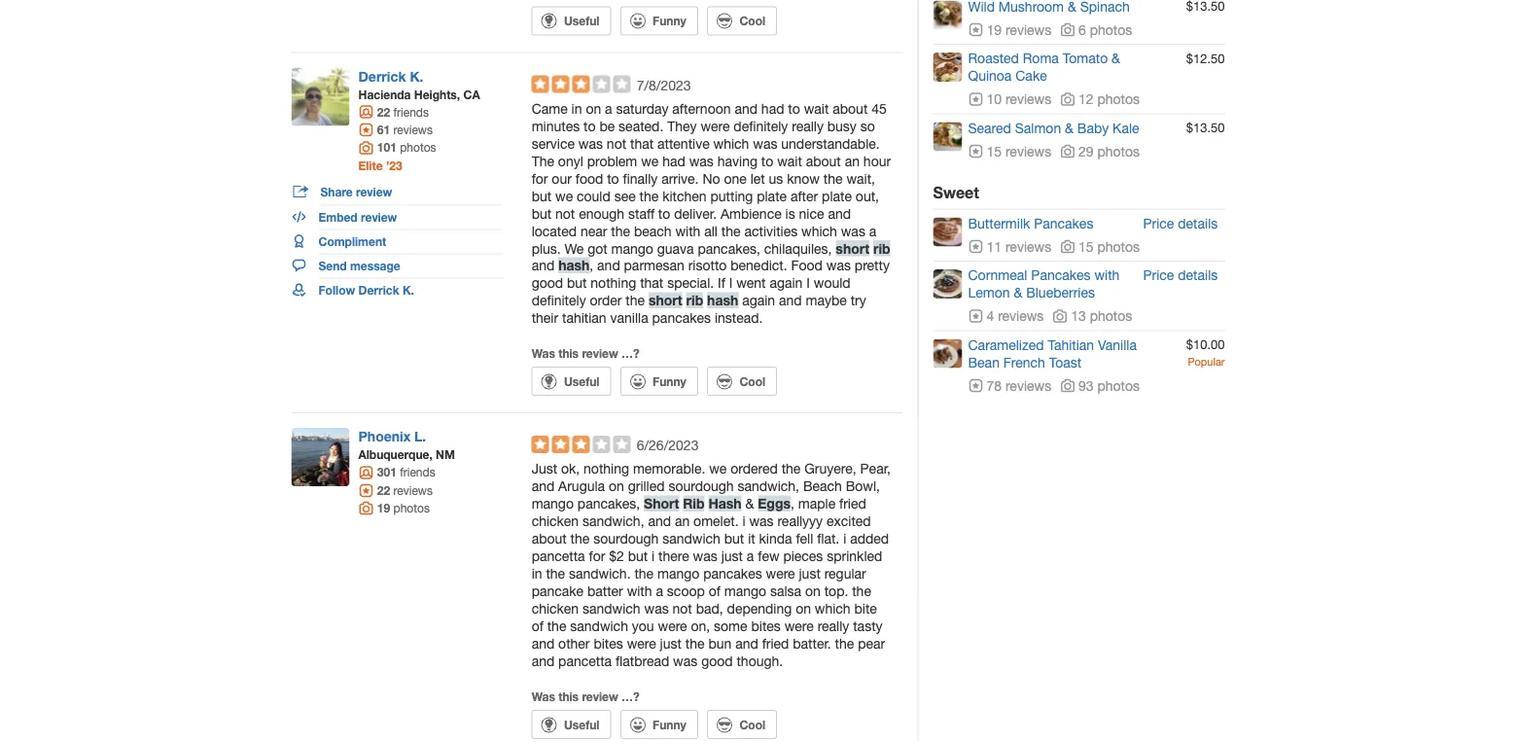 Task type: vqa. For each thing, say whether or not it's contained in the screenshot.
restaurants (110) on the bottom
no



Task type: locate. For each thing, give the bounding box(es) containing it.
k. up the heights,
[[410, 68, 424, 84]]

0 vertical spatial an
[[845, 153, 860, 169]]

1 vertical spatial was
[[532, 690, 555, 703]]

review up compliment link
[[361, 211, 397, 224]]

pancakes up 15 photos link
[[1034, 215, 1094, 231]]

sandwich up there
[[663, 531, 721, 547]]

wait
[[804, 100, 829, 116], [777, 153, 802, 169]]

friends up 22 reviews
[[400, 466, 435, 479]]

1 horizontal spatial with
[[676, 223, 701, 239]]

useful link
[[532, 6, 611, 35], [532, 367, 611, 396], [532, 710, 611, 739]]

in inside ", maple fried chicken sandwich, and an omelet. i was reallyyy excited about the sourdough sandwich but it kinda fell flat. i added pancetta for $2 but i there was just a few pieces sprinkled in the sandwich. the mango pancakes were just regular pancake batter with a scoop of mango salsa on top. the chicken sandwich was not bad, depending on which bite of the sandwich you were on, some bites were really tasty and other bites were just the bun and fried batter. the pear and pancetta flatbread was good though."
[[532, 566, 542, 582]]

0 horizontal spatial rib
[[686, 293, 704, 309]]

really up batter.
[[818, 618, 850, 634]]

1 price details from the top
[[1144, 215, 1218, 231]]

not up located
[[555, 205, 575, 221]]

and down "plus."
[[532, 258, 555, 274]]

1 vertical spatial this
[[559, 690, 579, 703]]

3 useful from the top
[[564, 718, 600, 732]]

phoenix
[[358, 429, 411, 445]]

1 vertical spatial sourdough
[[594, 531, 659, 547]]

plate down wait,
[[822, 188, 852, 204]]

0 vertical spatial nothing
[[591, 275, 636, 291]]

0 vertical spatial pancakes,
[[698, 240, 761, 256]]

had up arrive.
[[663, 153, 686, 169]]

1 cool link from the top
[[707, 6, 777, 35]]

the up pancake
[[546, 566, 565, 582]]

pretty
[[855, 258, 890, 274]]

…?
[[622, 347, 640, 360], [622, 690, 640, 703]]

19 down 22 reviews
[[377, 501, 390, 515]]

1 horizontal spatial pancakes,
[[698, 240, 761, 256]]

pancakes down it
[[704, 566, 762, 582]]

really up understandable.
[[792, 118, 824, 134]]

but inside , and parmesan risotto benedict. food was pretty good but nothing that special. if i went again i would definitely order the
[[567, 275, 587, 291]]

1 vertical spatial pancakes,
[[578, 496, 640, 512]]

mango down there
[[658, 566, 700, 582]]

tahitian
[[562, 310, 607, 326]]

on left grilled on the left of page
[[609, 478, 624, 494]]

again inside again and maybe try their tahitian vanilla pancakes instead.
[[742, 293, 775, 309]]

0 horizontal spatial had
[[663, 153, 686, 169]]

funny for 6/26/2023
[[653, 718, 687, 732]]

0 vertical spatial of
[[709, 583, 721, 599]]

2 plate from the left
[[822, 188, 852, 204]]

depending
[[727, 601, 792, 617]]

sweet
[[933, 184, 980, 202]]

pancakes, down arugula
[[578, 496, 640, 512]]

reviews for 61 reviews
[[394, 123, 433, 136]]

i down food
[[807, 275, 810, 291]]

attentive
[[658, 135, 710, 151]]

1 horizontal spatial 19
[[987, 21, 1002, 38]]

sandwich
[[663, 531, 721, 547], [583, 601, 641, 617], [570, 618, 628, 634]]

2 vertical spatial we
[[709, 461, 727, 477]]

pancakes inside the cornmeal pancakes with lemon & blueberries
[[1031, 267, 1091, 283]]

0 vertical spatial sourdough
[[669, 478, 734, 494]]

pancakes up 'blueberries'
[[1031, 267, 1091, 283]]

an up wait,
[[845, 153, 860, 169]]

, up reallyyy
[[791, 496, 795, 512]]

try
[[851, 293, 867, 309]]

1 vertical spatial not
[[555, 205, 575, 221]]

0 vertical spatial was
[[532, 347, 555, 360]]

rib inside the "short rib and hash"
[[874, 240, 891, 256]]

for up sandwich.
[[589, 548, 605, 564]]

1 vertical spatial definitely
[[532, 293, 586, 309]]

1 vertical spatial had
[[663, 153, 686, 169]]

that inside , and parmesan risotto benedict. food was pretty good but nothing that special. if i went again i would definitely order the
[[640, 275, 664, 291]]

2 22 from the top
[[377, 484, 390, 497]]

got
[[588, 240, 608, 256]]

1 vertical spatial really
[[818, 618, 850, 634]]

onyl
[[558, 153, 583, 169]]

in up pancake
[[532, 566, 542, 582]]

1 horizontal spatial i
[[807, 275, 810, 291]]

price
[[1144, 215, 1175, 231], [1144, 267, 1175, 283]]

i right the omelet.
[[743, 513, 746, 529]]

this for came in on a saturday afternoon and had to wait about 45 minutes to be seated. they were definitely really busy so service was not that attentive which was understandable. the onyl problem we had was having to wait about an hour for our food to finally arrive. no one let us know the wait, but we could see the kitchen putting plate after plate out, but not enough staff to deliver. ambience is nice and located near the beach with all the activities which was a plus. we got mango guava pancakes, chilaquiles,
[[559, 347, 579, 360]]

1 horizontal spatial good
[[702, 653, 733, 669]]

funny link for 6/26/2023
[[620, 710, 698, 739]]

2 cool from the top
[[740, 375, 766, 388]]

0 vertical spatial good
[[532, 275, 563, 291]]

13 photos
[[1071, 308, 1133, 324]]

could
[[577, 188, 611, 204]]

0 horizontal spatial pancakes,
[[578, 496, 640, 512]]

maybe
[[806, 293, 847, 309]]

1 vertical spatial useful link
[[532, 367, 611, 396]]

useful
[[564, 14, 600, 28], [564, 375, 600, 388], [564, 718, 600, 732]]

1 horizontal spatial sandwich,
[[738, 478, 800, 494]]

1 funny link from the top
[[620, 6, 698, 35]]

reviews for 22 reviews
[[394, 484, 433, 497]]

0 vertical spatial about
[[833, 100, 868, 116]]

3.0 star rating image
[[532, 75, 631, 93], [532, 436, 631, 454]]

0 vertical spatial this
[[559, 347, 579, 360]]

funny up 6/26/2023
[[653, 375, 687, 388]]

1 cool from the top
[[740, 14, 766, 28]]

1 plate from the left
[[757, 188, 787, 204]]

the up other
[[547, 618, 567, 634]]

0 horizontal spatial good
[[532, 275, 563, 291]]

1 horizontal spatial fried
[[840, 496, 867, 512]]

2 price details from the top
[[1144, 267, 1218, 283]]

1 price from the top
[[1144, 215, 1175, 231]]

toast
[[1049, 354, 1082, 370]]

1 chicken from the top
[[532, 513, 579, 529]]

1 vertical spatial pancakes
[[1031, 267, 1091, 283]]

that down seated.
[[630, 135, 654, 151]]

good
[[532, 275, 563, 291], [702, 653, 733, 669]]

2 was this review …? from the top
[[532, 690, 640, 703]]

and inside , and parmesan risotto benedict. food was pretty good but nothing that special. if i went again i would definitely order the
[[597, 258, 620, 274]]

cool link for 6/26/2023
[[707, 710, 777, 739]]

hash inside the "short rib and hash"
[[559, 258, 590, 274]]

2 3.0 star rating image from the top
[[532, 436, 631, 454]]

1 vertical spatial 22
[[377, 484, 390, 497]]

$13.50
[[1187, 120, 1225, 135]]

0 vertical spatial cool link
[[707, 6, 777, 35]]

15 up 'blueberries'
[[1079, 239, 1094, 255]]

'23
[[386, 159, 402, 172]]

0 vertical spatial short
[[836, 240, 870, 256]]

0 vertical spatial fried
[[840, 496, 867, 512]]

1 horizontal spatial i
[[743, 513, 746, 529]]

0 horizontal spatial we
[[555, 188, 573, 204]]

0 vertical spatial …?
[[622, 347, 640, 360]]

to up beach
[[658, 205, 671, 221]]

…? for came in on a saturday afternoon and had to wait about 45 minutes to be seated. they were definitely really busy so service was not that attentive which was understandable. the onyl problem we had was having to wait about an hour for our food to finally arrive. no one let us know the wait, but we could see the kitchen putting plate after plate out, but not enough staff to deliver. ambience is nice and located near the beach with all the activities which was a plus. we got mango guava pancakes, chilaquiles,
[[622, 347, 640, 360]]

1 details from the top
[[1178, 215, 1218, 231]]

i left there
[[652, 548, 655, 564]]

pancake
[[532, 583, 584, 599]]

2 was from the top
[[532, 690, 555, 703]]

, maple fried chicken sandwich, and an omelet. i was reallyyy excited about the sourdough sandwich but it kinda fell flat. i added pancetta for $2 but i there was just a few pieces sprinkled in the sandwich. the mango pancakes were just regular pancake batter with a scoop of mango salsa on top. the chicken sandwich was not bad, depending on which bite of the sandwich you were on, some bites were really tasty and other bites were just the bun and fried batter. the pear and pancetta flatbread was good though.
[[532, 496, 889, 669]]

chicken
[[532, 513, 579, 529], [532, 601, 579, 617]]

photos for 12 photos
[[1098, 91, 1140, 107]]

0 vertical spatial funny link
[[620, 6, 698, 35]]

caramelized
[[968, 337, 1044, 353]]

on up be at the top left of the page
[[586, 100, 601, 116]]

15 photos link
[[1060, 239, 1140, 255]]

0 vertical spatial 22
[[377, 105, 390, 119]]

reviews for 78 reviews
[[1006, 377, 1052, 393]]

cool link for 7/8/2023
[[707, 367, 777, 396]]

1 vertical spatial i
[[844, 531, 847, 547]]

photos for 93 photos
[[1098, 377, 1140, 393]]

0 horizontal spatial sandwich,
[[583, 513, 645, 529]]

k.
[[410, 68, 424, 84], [403, 283, 414, 297]]

roasted roma tomato & quinoa cake link
[[968, 50, 1121, 84]]

1 vertical spatial rib
[[686, 293, 704, 309]]

seated.
[[619, 118, 664, 134]]

1 derrick from the top
[[358, 68, 406, 84]]

and left maybe
[[779, 293, 802, 309]]

and inside the "short rib and hash"
[[532, 258, 555, 274]]

cornmeal pancakes with lemon & blueberries link
[[968, 267, 1120, 301]]

the up bite
[[852, 583, 872, 599]]

0 horizontal spatial with
[[627, 583, 652, 599]]

but down the we at the top left of the page
[[567, 275, 587, 291]]

nothing up arugula
[[584, 461, 629, 477]]

1 horizontal spatial we
[[641, 153, 659, 169]]

1 3.0 star rating image from the top
[[532, 75, 631, 93]]

0 vertical spatial pancetta
[[532, 548, 585, 564]]

elite
[[358, 159, 383, 172]]

wait up us
[[777, 153, 802, 169]]

useful for 7/8/2023
[[564, 375, 600, 388]]

of down pancake
[[532, 618, 544, 634]]

19 reviews
[[987, 21, 1052, 38]]

not down the scoop
[[673, 601, 692, 617]]

2 this from the top
[[559, 690, 579, 703]]

details for 15 photos
[[1178, 215, 1218, 231]]

an inside the came in on a saturday afternoon and had to wait about 45 minutes to be seated. they were definitely really busy so service was not that attentive which was understandable. the onyl problem we had was having to wait about an hour for our food to finally arrive. no one let us know the wait, but we could see the kitchen putting plate after plate out, but not enough staff to deliver. ambience is nice and located near the beach with all the activities which was a plus. we got mango guava pancakes, chilaquiles,
[[845, 153, 860, 169]]

reviews for 15 reviews
[[1006, 143, 1052, 159]]

12 photos
[[1079, 91, 1140, 107]]

photos for 15 photos
[[1098, 239, 1140, 255]]

the inside just ok, nothing memorable. we ordered the gruyere, pear, and arugula on grilled sourdough sandwich, beach bowl, mango pancakes,
[[782, 461, 801, 477]]

was right there
[[693, 548, 718, 564]]

pancakes, inside just ok, nothing memorable. we ordered the gruyere, pear, and arugula on grilled sourdough sandwich, beach bowl, mango pancakes,
[[578, 496, 640, 512]]

3 cool from the top
[[740, 718, 766, 732]]

1 …? from the top
[[622, 347, 640, 360]]

0 horizontal spatial i
[[729, 275, 733, 291]]

not up "problem"
[[607, 135, 627, 151]]

sandwich, up eggs
[[738, 478, 800, 494]]

2 cool link from the top
[[707, 367, 777, 396]]

1 horizontal spatial 15
[[1079, 239, 1094, 255]]

rib
[[683, 496, 705, 512]]

1 horizontal spatial in
[[572, 100, 582, 116]]

1 was from the top
[[532, 347, 555, 360]]

memorable.
[[633, 461, 706, 477]]

2 vertical spatial just
[[660, 636, 682, 652]]

1 vertical spatial funny link
[[620, 367, 698, 396]]

fried up excited
[[840, 496, 867, 512]]

1 22 from the top
[[377, 105, 390, 119]]

rib down special.
[[686, 293, 704, 309]]

22 down 301
[[377, 484, 390, 497]]

the
[[824, 170, 843, 186], [640, 188, 659, 204], [611, 223, 630, 239], [722, 223, 741, 239], [626, 293, 645, 309], [782, 461, 801, 477], [571, 531, 590, 547], [546, 566, 565, 582], [635, 566, 654, 582], [852, 583, 872, 599], [547, 618, 567, 634], [686, 636, 705, 652], [835, 636, 854, 652]]

definitely
[[734, 118, 788, 134], [532, 293, 586, 309]]

to
[[788, 100, 800, 116], [584, 118, 596, 134], [762, 153, 774, 169], [607, 170, 619, 186], [658, 205, 671, 221]]

2 vertical spatial not
[[673, 601, 692, 617]]

few
[[758, 548, 780, 564]]

0 horizontal spatial plate
[[757, 188, 787, 204]]

if
[[718, 275, 726, 291]]

heights,
[[414, 87, 460, 101]]

that down parmesan
[[640, 275, 664, 291]]

short inside the "short rib and hash"
[[836, 240, 870, 256]]

1 vertical spatial wait
[[777, 153, 802, 169]]

2 funny from the top
[[653, 375, 687, 388]]

phoenix l. albuquerque, nm
[[358, 429, 455, 462]]

0 vertical spatial 3.0 star rating image
[[532, 75, 631, 93]]

with down 15 photos
[[1095, 267, 1120, 283]]

details for 13 photos
[[1178, 267, 1218, 283]]

0 horizontal spatial fried
[[762, 636, 789, 652]]

1 vertical spatial an
[[675, 513, 690, 529]]

0 vertical spatial was this review …?
[[532, 347, 640, 360]]

top.
[[825, 583, 849, 599]]

2 useful from the top
[[564, 375, 600, 388]]

with down the deliver.
[[676, 223, 701, 239]]

flatbread
[[616, 653, 670, 669]]

on,
[[691, 618, 710, 634]]

hash
[[709, 496, 742, 512]]

, inside , and parmesan risotto benedict. food was pretty good but nothing that special. if i went again i would definitely order the
[[590, 258, 594, 274]]

not
[[607, 135, 627, 151], [555, 205, 575, 221], [673, 601, 692, 617]]

details up the $10.00
[[1178, 267, 1218, 283]]

send message
[[319, 259, 401, 273]]

of
[[709, 583, 721, 599], [532, 618, 544, 634]]

1 useful from the top
[[564, 14, 600, 28]]

and
[[735, 100, 758, 116], [828, 205, 851, 221], [532, 258, 555, 274], [597, 258, 620, 274], [779, 293, 802, 309], [532, 478, 555, 494], [648, 513, 671, 529], [532, 636, 555, 652], [736, 636, 759, 652], [532, 653, 555, 669]]

pancetta down other
[[559, 653, 612, 669]]

in right came
[[572, 100, 582, 116]]

buttermilk pancakes link
[[968, 215, 1094, 231]]

review
[[356, 186, 392, 199], [361, 211, 397, 224], [582, 347, 618, 360], [582, 690, 618, 703]]

guava
[[657, 240, 694, 256]]

let
[[751, 170, 765, 186]]

pancakes for 15
[[1034, 215, 1094, 231]]

& down 6 photos on the right top of the page
[[1112, 50, 1121, 66]]

wait up busy
[[804, 100, 829, 116]]

price details
[[1144, 215, 1218, 231], [1144, 267, 1218, 283]]

be
[[600, 118, 615, 134]]

which down nice
[[802, 223, 837, 239]]

were up flatbread
[[627, 636, 656, 652]]

& inside the cornmeal pancakes with lemon & blueberries
[[1014, 285, 1023, 301]]

2 useful link from the top
[[532, 367, 611, 396]]

derrick inside derrick k. hacienda heights, ca
[[358, 68, 406, 84]]

was for came in on a saturday afternoon and had to wait about 45 minutes to be seated. they were definitely really busy so service was not that attentive which was understandable. the onyl problem we had was having to wait about an hour for our food to finally arrive. no one let us know the wait, but we could see the kitchen putting plate after plate out, but not enough staff to deliver. ambience is nice and located near the beach with all the activities which was a plus. we got mango guava pancakes, chilaquiles,
[[532, 347, 555, 360]]

1 vertical spatial in
[[532, 566, 542, 582]]

all
[[705, 223, 718, 239]]

pancetta
[[532, 548, 585, 564], [559, 653, 612, 669]]

1 vertical spatial nothing
[[584, 461, 629, 477]]

3.0 star rating image up came
[[532, 75, 631, 93]]

2 horizontal spatial we
[[709, 461, 727, 477]]

0 vertical spatial with
[[676, 223, 701, 239]]

1 horizontal spatial definitely
[[734, 118, 788, 134]]

0 vertical spatial friends
[[394, 105, 429, 119]]

3.0 star rating image up ok,
[[532, 436, 631, 454]]

hour
[[864, 153, 891, 169]]

price details for 13 photos
[[1144, 267, 1218, 283]]

i right if
[[729, 275, 733, 291]]

beach
[[634, 223, 672, 239]]

2 vertical spatial about
[[532, 531, 567, 547]]

elite '23 link
[[358, 159, 402, 172]]

19
[[987, 21, 1002, 38], [377, 501, 390, 515]]

0 horizontal spatial short
[[649, 293, 683, 309]]

1 horizontal spatial ,
[[791, 496, 795, 512]]

0 vertical spatial had
[[762, 100, 785, 116]]

were left on,
[[658, 618, 687, 634]]

1 horizontal spatial plate
[[822, 188, 852, 204]]

1 vertical spatial short
[[649, 293, 683, 309]]

with inside the came in on a saturday afternoon and had to wait about 45 minutes to be seated. they were definitely really busy so service was not that attentive which was understandable. the onyl problem we had was having to wait about an hour for our food to finally arrive. no one let us know the wait, but we could see the kitchen putting plate after plate out, but not enough staff to deliver. ambience is nice and located near the beach with all the activities which was a plus. we got mango guava pancakes, chilaquiles,
[[676, 223, 701, 239]]

1 vertical spatial derrick
[[359, 283, 399, 297]]

2 funny link from the top
[[620, 367, 698, 396]]

with
[[676, 223, 701, 239], [1095, 267, 1120, 283], [627, 583, 652, 599]]

for
[[532, 170, 548, 186], [589, 548, 605, 564]]

hash down if
[[707, 293, 739, 309]]

0 horizontal spatial an
[[675, 513, 690, 529]]

1 vertical spatial just
[[799, 566, 821, 582]]

were down afternoon
[[701, 118, 730, 134]]

3 funny from the top
[[653, 718, 687, 732]]

1 this from the top
[[559, 347, 579, 360]]

cool link up afternoon
[[707, 6, 777, 35]]

nothing inside , and parmesan risotto benedict. food was pretty good but nothing that special. if i went again i would definitely order the
[[591, 275, 636, 291]]

15 reviews
[[987, 143, 1052, 159]]

photos for 19 photos
[[394, 501, 430, 515]]

photos down kale
[[1098, 143, 1140, 159]]

funny link down flatbread
[[620, 710, 698, 739]]

2 details from the top
[[1178, 267, 1218, 283]]

reviews up roma
[[1006, 21, 1052, 38]]

mango
[[611, 240, 654, 256], [532, 496, 574, 512], [658, 566, 700, 582], [724, 583, 767, 599]]

0 horizontal spatial i
[[652, 548, 655, 564]]

sourdough up the $2
[[594, 531, 659, 547]]

share review link
[[291, 180, 503, 205]]

cool link down though.
[[707, 710, 777, 739]]

1 vertical spatial again
[[742, 293, 775, 309]]

1 vertical spatial details
[[1178, 267, 1218, 283]]

again inside , and parmesan risotto benedict. food was pretty good but nothing that special. if i went again i would definitely order the
[[770, 275, 803, 291]]

the right ordered
[[782, 461, 801, 477]]

was up having
[[753, 135, 778, 151]]

reviews for 10 reviews
[[1006, 91, 1052, 107]]

19 up roasted on the top right
[[987, 21, 1002, 38]]

reviews for 4 reviews
[[998, 308, 1044, 324]]

1 was this review …? from the top
[[532, 347, 640, 360]]

1 vertical spatial funny
[[653, 375, 687, 388]]

pancakes, down 'all'
[[698, 240, 761, 256]]

sandwich down batter
[[583, 601, 641, 617]]

this
[[559, 347, 579, 360], [559, 690, 579, 703]]

short
[[644, 496, 679, 512]]

photos up vanilla
[[1090, 308, 1133, 324]]

&
[[1112, 50, 1121, 66], [1065, 119, 1074, 136], [1014, 285, 1023, 301], [746, 496, 754, 512]]

friends for l.
[[400, 466, 435, 479]]

photos for 6 photos
[[1090, 21, 1133, 38]]

and down just
[[532, 478, 555, 494]]

really inside the came in on a saturday afternoon and had to wait about 45 minutes to be seated. they were definitely really busy so service was not that attentive which was understandable. the onyl problem we had was having to wait about an hour for our food to finally arrive. no one let us know the wait, but we could see the kitchen putting plate after plate out, but not enough staff to deliver. ambience is nice and located near the beach with all the activities which was a plus. we got mango guava pancakes, chilaquiles,
[[792, 118, 824, 134]]

hash down the we at the top left of the page
[[559, 258, 590, 274]]

3 cool link from the top
[[707, 710, 777, 739]]

cool
[[740, 14, 766, 28], [740, 375, 766, 388], [740, 718, 766, 732]]

0 vertical spatial wait
[[804, 100, 829, 116]]

2 vertical spatial i
[[652, 548, 655, 564]]

2 …? from the top
[[622, 690, 640, 703]]

, inside ", maple fried chicken sandwich, and an omelet. i was reallyyy excited about the sourdough sandwich but it kinda fell flat. i added pancetta for $2 but i there was just a few pieces sprinkled in the sandwich. the mango pancakes were just regular pancake batter with a scoop of mango salsa on top. the chicken sandwich was not bad, depending on which bite of the sandwich you were on, some bites were really tasty and other bites were just the bun and fried batter. the pear and pancetta flatbread was good though."
[[791, 496, 795, 512]]

0 vertical spatial 15
[[987, 143, 1002, 159]]

1 vertical spatial useful
[[564, 375, 600, 388]]

follow derrick k.
[[319, 283, 414, 297]]

1 i from the left
[[729, 275, 733, 291]]

you
[[632, 618, 654, 634]]

added
[[850, 531, 889, 547]]

on left top.
[[805, 583, 821, 599]]

1 vertical spatial 19
[[377, 501, 390, 515]]

sourdough
[[669, 478, 734, 494], [594, 531, 659, 547]]

1 horizontal spatial hash
[[707, 293, 739, 309]]

1 horizontal spatial had
[[762, 100, 785, 116]]

2 vertical spatial funny link
[[620, 710, 698, 739]]

a down it
[[747, 548, 754, 564]]

plate
[[757, 188, 787, 204], [822, 188, 852, 204]]

0 vertical spatial pancakes
[[1034, 215, 1094, 231]]

a left the scoop
[[656, 583, 663, 599]]

really inside ", maple fried chicken sandwich, and an omelet. i was reallyyy excited about the sourdough sandwich but it kinda fell flat. i added pancetta for $2 but i there was just a few pieces sprinkled in the sandwich. the mango pancakes were just regular pancake batter with a scoop of mango salsa on top. the chicken sandwich was not bad, depending on which bite of the sandwich you were on, some bites were really tasty and other bites were just the bun and fried batter. the pear and pancetta flatbread was good though."
[[818, 618, 850, 634]]

19 reviews link
[[968, 21, 1052, 38]]

we inside just ok, nothing memorable. we ordered the gruyere, pear, and arugula on grilled sourdough sandwich, beach bowl, mango pancakes,
[[709, 461, 727, 477]]

rib up pretty
[[874, 240, 891, 256]]

pancakes inside again and maybe try their tahitian vanilla pancakes instead.
[[652, 310, 711, 326]]

photos down 22 reviews
[[394, 501, 430, 515]]

mango inside the came in on a saturday afternoon and had to wait about 45 minutes to be seated. they were definitely really busy so service was not that attentive which was understandable. the onyl problem we had was having to wait about an hour for our food to finally arrive. no one let us know the wait, but we could see the kitchen putting plate after plate out, but not enough staff to deliver. ambience is nice and located near the beach with all the activities which was a plus. we got mango guava pancakes, chilaquiles,
[[611, 240, 654, 256]]

they
[[668, 118, 697, 134]]

nothing inside just ok, nothing memorable. we ordered the gruyere, pear, and arugula on grilled sourdough sandwich, beach bowl, mango pancakes,
[[584, 461, 629, 477]]

photos up 13 photos
[[1098, 239, 1140, 255]]

pancakes
[[652, 310, 711, 326], [704, 566, 762, 582]]

2 vertical spatial which
[[815, 601, 851, 617]]

0 vertical spatial hash
[[559, 258, 590, 274]]

0 vertical spatial again
[[770, 275, 803, 291]]

was up the would
[[827, 258, 851, 274]]

short down special.
[[649, 293, 683, 309]]

1 horizontal spatial of
[[709, 583, 721, 599]]

for inside ", maple fried chicken sandwich, and an omelet. i was reallyyy excited about the sourdough sandwich but it kinda fell flat. i added pancetta for $2 but i there was just a few pieces sprinkled in the sandwich. the mango pancakes were just regular pancake batter with a scoop of mango salsa on top. the chicken sandwich was not bad, depending on which bite of the sandwich you were on, some bites were really tasty and other bites were just the bun and fried batter. the pear and pancetta flatbread was good though."
[[589, 548, 605, 564]]

pancakes inside ", maple fried chicken sandwich, and an omelet. i was reallyyy excited about the sourdough sandwich but it kinda fell flat. i added pancetta for $2 but i there was just a few pieces sprinkled in the sandwich. the mango pancakes were just regular pancake batter with a scoop of mango salsa on top. the chicken sandwich was not bad, depending on which bite of the sandwich you were on, some bites were really tasty and other bites were just the bun and fried batter. the pear and pancetta flatbread was good though."
[[704, 566, 762, 582]]

derrick up hacienda
[[358, 68, 406, 84]]

sourdough up rib
[[669, 478, 734, 494]]

2 price from the top
[[1144, 267, 1175, 283]]

3 useful link from the top
[[532, 710, 611, 739]]

just
[[721, 548, 743, 564], [799, 566, 821, 582], [660, 636, 682, 652]]

fried up though.
[[762, 636, 789, 652]]

0 horizontal spatial ,
[[590, 258, 594, 274]]

10 reviews
[[987, 91, 1052, 107]]

0 horizontal spatial 15
[[987, 143, 1002, 159]]

rib for short rib hash
[[686, 293, 704, 309]]

15 down the seared at the right of page
[[987, 143, 1002, 159]]

3 funny link from the top
[[620, 710, 698, 739]]

and inside again and maybe try their tahitian vanilla pancakes instead.
[[779, 293, 802, 309]]

bad,
[[696, 601, 723, 617]]

…? down 'vanilla'
[[622, 347, 640, 360]]

were inside the came in on a saturday afternoon and had to wait about 45 minutes to be seated. they were definitely really busy so service was not that attentive which was understandable. the onyl problem we had was having to wait about an hour for our food to finally arrive. no one let us know the wait, but we could see the kitchen putting plate after plate out, but not enough staff to deliver. ambience is nice and located near the beach with all the activities which was a plus. we got mango guava pancakes, chilaquiles,
[[701, 118, 730, 134]]

78 reviews link
[[968, 377, 1052, 393]]



Task type: describe. For each thing, give the bounding box(es) containing it.
2 chicken from the top
[[532, 601, 579, 617]]

funny for 7/8/2023
[[653, 375, 687, 388]]

an inside ", maple fried chicken sandwich, and an omelet. i was reallyyy excited about the sourdough sandwich but it kinda fell flat. i added pancetta for $2 but i there was just a few pieces sprinkled in the sandwich. the mango pancakes were just regular pancake batter with a scoop of mango salsa on top. the chicken sandwich was not bad, depending on which bite of the sandwich you were on, some bites were really tasty and other bites were just the bun and fried batter. the pear and pancetta flatbread was good though."
[[675, 513, 690, 529]]

22 reviews
[[377, 484, 433, 497]]

fell
[[796, 531, 814, 547]]

6 photos
[[1079, 21, 1133, 38]]

to left be at the top left of the page
[[584, 118, 596, 134]]

out,
[[856, 188, 879, 204]]

but down the
[[532, 188, 552, 204]]

2 derrick from the top
[[359, 283, 399, 297]]

was this review …? for just ok, nothing memorable. we ordered the gruyere, pear, and arugula on grilled sourdough sandwich, beach bowl, mango pancakes,
[[532, 690, 640, 703]]

just
[[532, 461, 558, 477]]

there
[[659, 548, 689, 564]]

review down "elite"
[[356, 186, 392, 199]]

0 vertical spatial not
[[607, 135, 627, 151]]

29 photos
[[1079, 143, 1140, 159]]

rib for short rib and hash
[[874, 240, 891, 256]]

useful link for ok,
[[532, 710, 611, 739]]

share review
[[321, 186, 392, 199]]

the up sandwich.
[[571, 531, 590, 547]]

were up salsa
[[766, 566, 795, 582]]

friends for k.
[[394, 105, 429, 119]]

see
[[614, 188, 636, 204]]

sandwich, inside just ok, nothing memorable. we ordered the gruyere, pear, and arugula on grilled sourdough sandwich, beach bowl, mango pancakes,
[[738, 478, 800, 494]]

and left other
[[532, 636, 555, 652]]

useful link for in
[[532, 367, 611, 396]]

93 photos
[[1079, 377, 1140, 393]]

sourdough inside ", maple fried chicken sandwich, and an omelet. i was reallyyy excited about the sourdough sandwich but it kinda fell flat. i added pancetta for $2 but i there was just a few pieces sprinkled in the sandwich. the mango pancakes were just regular pancake batter with a scoop of mango salsa on top. the chicken sandwich was not bad, depending on which bite of the sandwich you were on, some bites were really tasty and other bites were just the bun and fried batter. the pear and pancetta flatbread was good though."
[[594, 531, 659, 547]]

would
[[814, 275, 851, 291]]

special.
[[668, 275, 714, 291]]

minutes
[[532, 118, 580, 134]]

0 horizontal spatial wait
[[777, 153, 802, 169]]

0 vertical spatial sandwich
[[663, 531, 721, 547]]

ca
[[464, 87, 480, 101]]

french
[[1004, 354, 1046, 370]]

$10.00 popular
[[1187, 337, 1225, 368]]

the down enough
[[611, 223, 630, 239]]

61 reviews
[[377, 123, 433, 136]]

we
[[565, 240, 584, 256]]

their
[[532, 310, 559, 326]]

definitely inside the came in on a saturday afternoon and had to wait about 45 minutes to be seated. they were definitely really busy so service was not that attentive which was understandable. the onyl problem we had was having to wait about an hour for our food to finally arrive. no one let us know the wait, but we could see the kitchen putting plate after plate out, but not enough staff to deliver. ambience is nice and located near the beach with all the activities which was a plus. we got mango guava pancakes, chilaquiles,
[[734, 118, 788, 134]]

short rib and hash
[[532, 240, 891, 274]]

caramelized tahitian vanilla bean french toast link
[[968, 337, 1137, 370]]

on down salsa
[[796, 601, 811, 617]]

activities
[[745, 223, 798, 239]]

29 photos link
[[1060, 143, 1140, 159]]

with inside ", maple fried chicken sandwich, and an omelet. i was reallyyy excited about the sourdough sandwich but it kinda fell flat. i added pancetta for $2 but i there was just a few pieces sprinkled in the sandwich. the mango pancakes were just regular pancake batter with a scoop of mango salsa on top. the chicken sandwich was not bad, depending on which bite of the sandwich you were on, some bites were really tasty and other bites were just the bun and fried batter. the pear and pancetta flatbread was good though."
[[627, 583, 652, 599]]

deliver.
[[674, 205, 717, 221]]

not inside ", maple fried chicken sandwich, and an omelet. i was reallyyy excited about the sourdough sandwich but it kinda fell flat. i added pancetta for $2 but i there was just a few pieces sprinkled in the sandwich. the mango pancakes were just regular pancake batter with a scoop of mango salsa on top. the chicken sandwich was not bad, depending on which bite of the sandwich you were on, some bites were really tasty and other bites were just the bun and fried batter. the pear and pancetta flatbread was good though."
[[673, 601, 692, 617]]

review down flatbread
[[582, 690, 618, 703]]

reviews for 11 reviews
[[1006, 239, 1052, 255]]

price details for 15 photos
[[1144, 215, 1218, 231]]

short rib hash & eggs
[[644, 496, 791, 512]]

it
[[748, 531, 756, 547]]

came
[[532, 100, 568, 116]]

and right afternoon
[[735, 100, 758, 116]]

blueberries
[[1026, 285, 1095, 301]]

lemon
[[968, 285, 1010, 301]]

0 horizontal spatial bites
[[594, 636, 623, 652]]

was down out,
[[841, 223, 866, 239]]

ambience
[[721, 205, 782, 221]]

a up be at the top left of the page
[[605, 100, 613, 116]]

15 reviews link
[[968, 143, 1052, 159]]

food
[[576, 170, 603, 186]]

was down on,
[[673, 653, 698, 669]]

6
[[1079, 21, 1086, 38]]

15 for 15 reviews
[[987, 143, 1002, 159]]

was up it
[[749, 513, 774, 529]]

bean
[[968, 354, 1000, 370]]

the down on,
[[686, 636, 705, 652]]

0 horizontal spatial just
[[660, 636, 682, 652]]

…? for just ok, nothing memorable. we ordered the gruyere, pear, and arugula on grilled sourdough sandwich, beach bowl, mango pancakes,
[[622, 690, 640, 703]]

to up understandable.
[[788, 100, 800, 116]]

1 horizontal spatial bites
[[751, 618, 781, 634]]

, for maple
[[791, 496, 795, 512]]

the right sandwich.
[[635, 566, 654, 582]]

& left baby
[[1065, 119, 1074, 136]]

pancakes for 13
[[1031, 267, 1091, 283]]

1 vertical spatial we
[[555, 188, 573, 204]]

photos for 101 photos
[[400, 141, 436, 154]]

embed review link
[[291, 205, 503, 229]]

to up us
[[762, 153, 774, 169]]

phoenix l. image
[[291, 428, 350, 487]]

message
[[350, 259, 401, 273]]

about inside ", maple fried chicken sandwich, and an omelet. i was reallyyy excited about the sourdough sandwich but it kinda fell flat. i added pancetta for $2 but i there was just a few pieces sprinkled in the sandwich. the mango pancakes were just regular pancake batter with a scoop of mango salsa on top. the chicken sandwich was not bad, depending on which bite of the sandwich you were on, some bites were really tasty and other bites were just the bun and fried batter. the pear and pancetta flatbread was good though."
[[532, 531, 567, 547]]

excited
[[827, 513, 871, 529]]

was this review …? for came in on a saturday afternoon and had to wait about 45 minutes to be seated. they were definitely really busy so service was not that attentive which was understandable. the onyl problem we had was having to wait about an hour for our food to finally arrive. no one let us know the wait, but we could see the kitchen putting plate after plate out, but not enough staff to deliver. ambience is nice and located near the beach with all the activities which was a plus. we got mango guava pancakes, chilaquiles,
[[532, 347, 640, 360]]

good inside , and parmesan risotto benedict. food was pretty good but nothing that special. if i went again i would definitely order the
[[532, 275, 563, 291]]

for inside the came in on a saturday afternoon and had to wait about 45 minutes to be seated. they were definitely really busy so service was not that attentive which was understandable. the onyl problem we had was having to wait about an hour for our food to finally arrive. no one let us know the wait, but we could see the kitchen putting plate after plate out, but not enough staff to deliver. ambience is nice and located near the beach with all the activities which was a plus. we got mango guava pancakes, chilaquiles,
[[532, 170, 548, 186]]

is
[[786, 205, 795, 221]]

which inside ", maple fried chicken sandwich, and an omelet. i was reallyyy excited about the sourdough sandwich but it kinda fell flat. i added pancetta for $2 but i there was just a few pieces sprinkled in the sandwich. the mango pancakes were just regular pancake batter with a scoop of mango salsa on top. the chicken sandwich was not bad, depending on which bite of the sandwich you were on, some bites were really tasty and other bites were just the bun and fried batter. the pear and pancetta flatbread was good though."
[[815, 601, 851, 617]]

and right nice
[[828, 205, 851, 221]]

and inside just ok, nothing memorable. we ordered the gruyere, pear, and arugula on grilled sourdough sandwich, beach bowl, mango pancakes,
[[532, 478, 555, 494]]

was down be at the top left of the page
[[579, 135, 603, 151]]

arrive.
[[662, 170, 699, 186]]

came in on a saturday afternoon and had to wait about 45 minutes to be seated. they were definitely really busy so service was not that attentive which was understandable. the onyl problem we had was having to wait about an hour for our food to finally arrive. no one let us know the wait, but we could see the kitchen putting plate after plate out, but not enough staff to deliver. ambience is nice and located near the beach with all the activities which was a plus. we got mango guava pancakes, chilaquiles,
[[532, 100, 891, 256]]

1 vertical spatial about
[[806, 153, 841, 169]]

was inside , and parmesan risotto benedict. food was pretty good but nothing that special. if i went again i would definitely order the
[[827, 258, 851, 274]]

3.0 star rating image for in
[[532, 75, 631, 93]]

salmon
[[1015, 119, 1062, 136]]

1 horizontal spatial just
[[721, 548, 743, 564]]

derrick k. image
[[291, 67, 350, 126]]

in inside the came in on a saturday afternoon and had to wait about 45 minutes to be seated. they were definitely really busy so service was not that attentive which was understandable. the onyl problem we had was having to wait about an hour for our food to finally arrive. no one let us know the wait, but we could see the kitchen putting plate after plate out, but not enough staff to deliver. ambience is nice and located near the beach with all the activities which was a plus. we got mango guava pancakes, chilaquiles,
[[572, 100, 582, 116]]

0 vertical spatial i
[[743, 513, 746, 529]]

located
[[532, 223, 577, 239]]

this for just ok, nothing memorable. we ordered the gruyere, pear, and arugula on grilled sourdough sandwich, beach bowl, mango pancakes,
[[559, 690, 579, 703]]

short for short rib hash
[[649, 293, 683, 309]]

roma
[[1023, 50, 1059, 66]]

afternoon
[[673, 100, 731, 116]]

1 vertical spatial hash
[[707, 293, 739, 309]]

0 vertical spatial which
[[714, 135, 749, 151]]

wait,
[[847, 170, 876, 186]]

regular
[[825, 566, 867, 582]]

and down short
[[648, 513, 671, 529]]

some
[[714, 618, 748, 634]]

cool for 7/8/2023
[[740, 375, 766, 388]]

ok,
[[561, 461, 580, 477]]

reviews for 19 reviews
[[1006, 21, 1052, 38]]

the inside , and parmesan risotto benedict. food was pretty good but nothing that special. if i went again i would definitely order the
[[626, 293, 645, 309]]

photos for 13 photos
[[1090, 308, 1133, 324]]

4 reviews link
[[968, 308, 1044, 324]]

1 funny from the top
[[653, 14, 687, 28]]

2 i from the left
[[807, 275, 810, 291]]

cool for 6/26/2023
[[740, 718, 766, 732]]

pancakes, inside the came in on a saturday afternoon and had to wait about 45 minutes to be seated. they were definitely really busy so service was not that attentive which was understandable. the onyl problem we had was having to wait about an hour for our food to finally arrive. no one let us know the wait, but we could see the kitchen putting plate after plate out, but not enough staff to deliver. ambience is nice and located near the beach with all the activities which was a plus. we got mango guava pancakes, chilaquiles,
[[698, 240, 761, 256]]

but up located
[[532, 205, 552, 221]]

4 reviews
[[987, 308, 1044, 324]]

1 useful link from the top
[[532, 6, 611, 35]]

, for and
[[590, 258, 594, 274]]

1 vertical spatial sandwich
[[583, 601, 641, 617]]

3.0 star rating image for ok,
[[532, 436, 631, 454]]

roasted
[[968, 50, 1019, 66]]

funny link for 7/8/2023
[[620, 367, 698, 396]]

1 horizontal spatial wait
[[804, 100, 829, 116]]

101
[[377, 141, 397, 154]]

19 for 19 photos
[[377, 501, 390, 515]]

the left pear
[[835, 636, 854, 652]]

on inside the came in on a saturday afternoon and had to wait about 45 minutes to be seated. they were definitely really busy so service was not that attentive which was understandable. the onyl problem we had was having to wait about an hour for our food to finally arrive. no one let us know the wait, but we could see the kitchen putting plate after plate out, but not enough staff to deliver. ambience is nice and located near the beach with all the activities which was a plus. we got mango guava pancakes, chilaquiles,
[[586, 100, 601, 116]]

a up pretty
[[869, 223, 877, 239]]

301 friends
[[377, 466, 435, 479]]

send
[[319, 259, 347, 273]]

the left wait,
[[824, 170, 843, 186]]

mango inside just ok, nothing memorable. we ordered the gruyere, pear, and arugula on grilled sourdough sandwich, beach bowl, mango pancakes,
[[532, 496, 574, 512]]

price for 13 photos
[[1144, 267, 1175, 283]]

13
[[1071, 308, 1086, 324]]

review down tahitian
[[582, 347, 618, 360]]

pieces
[[784, 548, 823, 564]]

definitely inside , and parmesan risotto benedict. food was pretty good but nothing that special. if i went again i would definitely order the
[[532, 293, 586, 309]]

grilled
[[628, 478, 665, 494]]

1 vertical spatial fried
[[762, 636, 789, 652]]

just ok, nothing memorable. we ordered the gruyere, pear, and arugula on grilled sourdough sandwich, beach bowl, mango pancakes,
[[532, 461, 891, 512]]

buttermilk pancakes
[[968, 215, 1094, 231]]

1 vertical spatial pancetta
[[559, 653, 612, 669]]

& inside roasted roma tomato & quinoa cake
[[1112, 50, 1121, 66]]

good inside ", maple fried chicken sandwich, and an omelet. i was reallyyy excited about the sourdough sandwich but it kinda fell flat. i added pancetta for $2 but i there was just a few pieces sprinkled in the sandwich. the mango pancakes were just regular pancake batter with a scoop of mango salsa on top. the chicken sandwich was not bad, depending on which bite of the sandwich you were on, some bites were really tasty and other bites were just the bun and fried batter. the pear and pancetta flatbread was good though."
[[702, 653, 733, 669]]

was for just ok, nothing memorable. we ordered the gruyere, pear, and arugula on grilled sourdough sandwich, beach bowl, mango pancakes,
[[532, 690, 555, 703]]

risotto
[[688, 258, 727, 274]]

was up no
[[689, 153, 714, 169]]

cornmeal
[[968, 267, 1028, 283]]

with inside the cornmeal pancakes with lemon & blueberries
[[1095, 267, 1120, 283]]

embed
[[319, 211, 358, 224]]

was up you
[[645, 601, 669, 617]]

45
[[872, 100, 887, 116]]

on inside just ok, nothing memorable. we ordered the gruyere, pear, and arugula on grilled sourdough sandwich, beach bowl, mango pancakes,
[[609, 478, 624, 494]]

2 horizontal spatial i
[[844, 531, 847, 547]]

after
[[791, 188, 818, 204]]

but right the $2
[[628, 548, 648, 564]]

& left eggs
[[746, 496, 754, 512]]

embed review
[[319, 211, 397, 224]]

13 photos link
[[1053, 308, 1133, 324]]

but left it
[[725, 531, 744, 547]]

problem
[[587, 153, 637, 169]]

the up the staff at the left
[[640, 188, 659, 204]]

short for short rib and hash
[[836, 240, 870, 256]]

went
[[737, 275, 766, 291]]

service
[[532, 135, 575, 151]]

plus.
[[532, 240, 561, 256]]

1 vertical spatial which
[[802, 223, 837, 239]]

0 horizontal spatial of
[[532, 618, 544, 634]]

and down pancake
[[532, 653, 555, 669]]

and up though.
[[736, 636, 759, 652]]

buttermilk
[[968, 215, 1031, 231]]

sourdough inside just ok, nothing memorable. we ordered the gruyere, pear, and arugula on grilled sourdough sandwich, beach bowl, mango pancakes,
[[669, 478, 734, 494]]

ordered
[[731, 461, 778, 477]]

pear,
[[860, 461, 891, 477]]

2 vertical spatial sandwich
[[570, 618, 628, 634]]

0 vertical spatial we
[[641, 153, 659, 169]]

mango up depending
[[724, 583, 767, 599]]

19 for 19 reviews
[[987, 21, 1002, 38]]

the
[[532, 153, 554, 169]]

were up batter.
[[785, 618, 814, 634]]

301
[[377, 466, 397, 479]]

sandwich, inside ", maple fried chicken sandwich, and an omelet. i was reallyyy excited about the sourdough sandwich but it kinda fell flat. i added pancetta for $2 but i there was just a few pieces sprinkled in the sandwich. the mango pancakes were just regular pancake batter with a scoop of mango salsa on top. the chicken sandwich was not bad, depending on which bite of the sandwich you were on, some bites were really tasty and other bites were just the bun and fried batter. the pear and pancetta flatbread was good though."
[[583, 513, 645, 529]]

1 vertical spatial k.
[[403, 283, 414, 297]]

price for 15 photos
[[1144, 215, 1175, 231]]

to down "problem"
[[607, 170, 619, 186]]

22 for reviews
[[377, 484, 390, 497]]

tahitian
[[1048, 337, 1095, 353]]

the right 'all'
[[722, 223, 741, 239]]

baby
[[1078, 119, 1109, 136]]

k. inside derrick k. hacienda heights, ca
[[410, 68, 424, 84]]

other
[[559, 636, 590, 652]]

understandable.
[[781, 135, 880, 151]]

10 reviews link
[[968, 91, 1052, 107]]

having
[[718, 153, 758, 169]]

reallyyy
[[778, 513, 823, 529]]

22 for friends
[[377, 105, 390, 119]]

busy
[[828, 118, 857, 134]]

photos for 29 photos
[[1098, 143, 1140, 159]]

that inside the came in on a saturday afternoon and had to wait about 45 minutes to be seated. they were definitely really busy so service was not that attentive which was understandable. the onyl problem we had was having to wait about an hour for our food to finally arrive. no one let us know the wait, but we could see the kitchen putting plate after plate out, but not enough staff to deliver. ambience is nice and located near the beach with all the activities which was a plus. we got mango guava pancakes, chilaquiles,
[[630, 135, 654, 151]]

compliment
[[319, 235, 386, 248]]

useful for 6/26/2023
[[564, 718, 600, 732]]

15 for 15 photos
[[1079, 239, 1094, 255]]

kinda
[[759, 531, 792, 547]]



